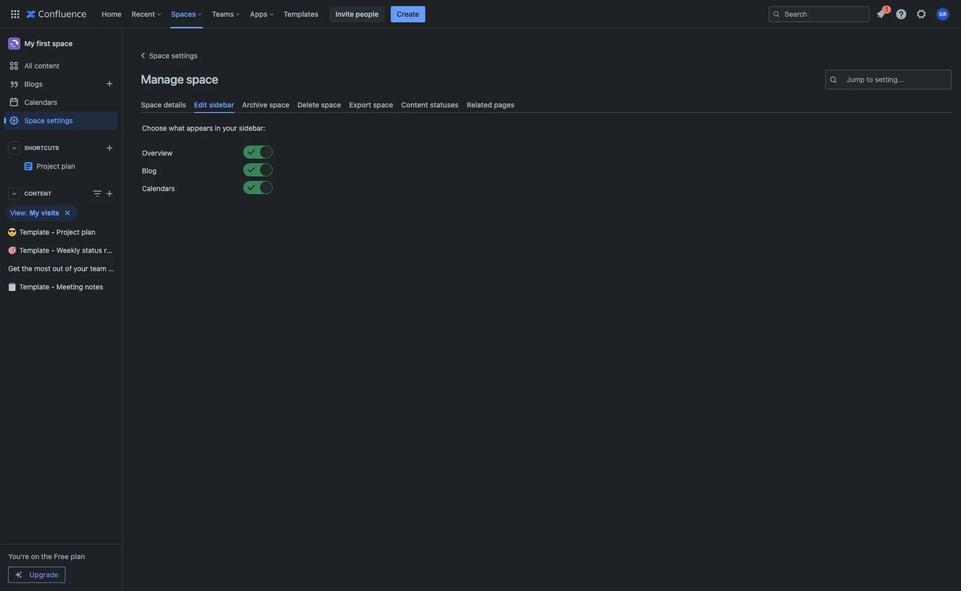 Task type: describe. For each thing, give the bounding box(es) containing it.
premium image
[[15, 571, 23, 579]]

invite people
[[336, 9, 379, 18]]

related
[[467, 100, 492, 109]]

get the most out of your team space link
[[4, 260, 128, 278]]

setting...
[[875, 75, 904, 84]]

edit
[[194, 100, 207, 109]]

apps button
[[247, 6, 278, 22]]

template - project plan link
[[4, 223, 118, 241]]

template for template - weekly status report
[[19, 246, 49, 254]]

create a blog image
[[103, 78, 116, 90]]

content statuses link
[[397, 96, 463, 113]]

recent
[[132, 9, 155, 18]]

clear view image
[[61, 207, 73, 219]]

related pages link
[[463, 96, 519, 113]]

calendars inside 'space' element
[[24, 98, 57, 106]]

teams
[[212, 9, 234, 18]]

1 vertical spatial calendars
[[142, 184, 175, 193]]

archive space link
[[238, 96, 293, 113]]

0 horizontal spatial the
[[22, 264, 32, 273]]

of
[[65, 264, 72, 273]]

template for template - meeting notes
[[19, 282, 49, 291]]

1 vertical spatial my
[[29, 209, 39, 217]]

1 vertical spatial small image
[[247, 166, 255, 174]]

calendars link
[[4, 93, 118, 112]]

edit sidebar
[[194, 100, 234, 109]]

recent button
[[129, 6, 165, 22]]

my first space
[[24, 39, 73, 48]]

get the most out of your team space
[[8, 264, 128, 273]]

plan down shortcuts dropdown button
[[61, 162, 75, 170]]

Search field
[[768, 6, 870, 22]]

create
[[397, 9, 419, 18]]

space details link
[[137, 96, 190, 113]]

create link
[[391, 6, 425, 22]]

space inside tab list
[[141, 100, 162, 109]]

project plan for project plan link below shortcuts dropdown button
[[36, 162, 75, 170]]

0 vertical spatial your
[[223, 124, 237, 132]]

collapse sidebar image
[[111, 33, 133, 54]]

0 vertical spatial space settings link
[[137, 50, 198, 62]]

plan right free
[[71, 552, 85, 561]]

status
[[82, 246, 102, 254]]

plan up blog
[[143, 158, 157, 166]]

report
[[104, 246, 124, 254]]

create a page image
[[103, 188, 116, 200]]

blogs
[[24, 80, 43, 88]]

Search settings text field
[[847, 75, 848, 85]]

small image for overview
[[247, 148, 255, 156]]

change view image
[[91, 188, 103, 200]]

blogs link
[[4, 75, 118, 93]]

shortcuts button
[[4, 139, 118, 157]]

template for template - project plan
[[19, 228, 49, 236]]

0 horizontal spatial space settings link
[[4, 112, 118, 130]]

sidebar:
[[239, 124, 265, 132]]

overview
[[142, 149, 172, 157]]

content button
[[4, 185, 118, 203]]

space for manage space
[[186, 72, 218, 86]]

you're
[[8, 552, 29, 561]]

content for content statuses
[[401, 100, 428, 109]]

get
[[8, 264, 20, 273]]

to
[[867, 75, 873, 84]]

template - weekly status report
[[19, 246, 124, 254]]

export space
[[349, 100, 393, 109]]

space details
[[141, 100, 186, 109]]

space for delete space
[[321, 100, 341, 109]]

first
[[36, 39, 50, 48]]

project plan link down shortcuts dropdown button
[[36, 162, 75, 170]]

:sunglasses: image
[[8, 228, 16, 236]]

content for content
[[24, 191, 51, 197]]

export space link
[[345, 96, 397, 113]]

teams button
[[209, 6, 244, 22]]

choose what appears in your sidebar:
[[142, 124, 265, 132]]

project plan link up change view 'image'
[[4, 157, 157, 175]]

in
[[215, 124, 221, 132]]

apps
[[250, 9, 267, 18]]

appears
[[187, 124, 213, 132]]

manage space
[[141, 72, 218, 86]]

project plan for project plan link above change view 'image'
[[118, 158, 157, 166]]

settings inside 'space' element
[[47, 116, 73, 125]]

banner containing home
[[0, 0, 961, 28]]

jump
[[847, 75, 865, 84]]

space down report
[[108, 264, 128, 273]]

view:
[[10, 209, 27, 217]]



Task type: vqa. For each thing, say whether or not it's contained in the screenshot.
Table icon on the left top
no



Task type: locate. For each thing, give the bounding box(es) containing it.
small image
[[261, 148, 269, 156], [247, 166, 255, 174], [261, 184, 269, 192]]

invite people button
[[329, 6, 385, 22]]

all
[[24, 61, 32, 70]]

0 vertical spatial my
[[24, 39, 35, 48]]

template - meeting notes link
[[4, 278, 118, 296]]

free
[[54, 552, 69, 561]]

the right get
[[22, 264, 32, 273]]

template - project plan image
[[24, 162, 32, 170]]

-
[[51, 228, 55, 236], [51, 246, 55, 254], [51, 282, 55, 291]]

space up edit
[[186, 72, 218, 86]]

calendars down blog
[[142, 184, 175, 193]]

my
[[24, 39, 35, 48], [29, 209, 39, 217]]

out
[[52, 264, 63, 273]]

search image
[[773, 10, 781, 18]]

meeting
[[56, 282, 83, 291]]

small image for overview
[[261, 148, 269, 156]]

space settings inside 'space' element
[[24, 116, 73, 125]]

3 template from the top
[[19, 282, 49, 291]]

space right 'first'
[[52, 39, 73, 48]]

upgrade
[[29, 570, 58, 579]]

help icon image
[[895, 8, 907, 20]]

what
[[169, 124, 185, 132]]

template down view: my visits
[[19, 228, 49, 236]]

settings icon image
[[915, 8, 928, 20]]

home
[[102, 9, 121, 18]]

1
[[885, 5, 888, 13]]

edit sidebar link
[[190, 96, 238, 113]]

space settings link
[[137, 50, 198, 62], [4, 112, 118, 130]]

0 vertical spatial calendars
[[24, 98, 57, 106]]

template inside 'template - meeting notes' link
[[19, 282, 49, 291]]

your
[[223, 124, 237, 132], [74, 264, 88, 273]]

2 template from the top
[[19, 246, 49, 254]]

content statuses
[[401, 100, 459, 109]]

space
[[149, 51, 169, 60], [141, 100, 162, 109], [24, 116, 45, 125]]

related pages
[[467, 100, 514, 109]]

archive
[[242, 100, 267, 109]]

project plan
[[118, 158, 157, 166], [36, 162, 75, 170]]

2 - from the top
[[51, 246, 55, 254]]

1 template from the top
[[19, 228, 49, 236]]

0 vertical spatial small image
[[261, 148, 269, 156]]

most
[[34, 264, 51, 273]]

template - meeting notes
[[19, 282, 103, 291]]

0 vertical spatial space settings
[[149, 51, 198, 60]]

0 vertical spatial small image
[[247, 148, 255, 156]]

- for project
[[51, 228, 55, 236]]

notification icon image
[[875, 8, 887, 20]]

add shortcut image
[[103, 142, 116, 154]]

- left meeting
[[51, 282, 55, 291]]

view: my visits
[[10, 209, 59, 217]]

content inside dropdown button
[[24, 191, 51, 197]]

the right on
[[41, 552, 52, 561]]

0 vertical spatial template
[[19, 228, 49, 236]]

your right the of
[[74, 264, 88, 273]]

1 vertical spatial space settings link
[[4, 112, 118, 130]]

0 horizontal spatial content
[[24, 191, 51, 197]]

template down most
[[19, 282, 49, 291]]

space settings link up shortcuts dropdown button
[[4, 112, 118, 130]]

1 horizontal spatial the
[[41, 552, 52, 561]]

space up shortcuts
[[24, 116, 45, 125]]

space settings down calendars link
[[24, 116, 73, 125]]

1 horizontal spatial space settings link
[[137, 50, 198, 62]]

space settings up manage space
[[149, 51, 198, 60]]

content
[[34, 61, 59, 70]]

1 vertical spatial small image
[[261, 166, 269, 174]]

spaces button
[[168, 6, 206, 22]]

template - project plan
[[19, 228, 95, 236]]

my right view:
[[29, 209, 39, 217]]

- down visits
[[51, 228, 55, 236]]

1 vertical spatial settings
[[47, 116, 73, 125]]

1 vertical spatial your
[[74, 264, 88, 273]]

delete space link
[[293, 96, 345, 113]]

2 vertical spatial space
[[24, 116, 45, 125]]

spaces
[[171, 9, 196, 18]]

- left weekly
[[51, 246, 55, 254]]

0 horizontal spatial settings
[[47, 116, 73, 125]]

1 horizontal spatial content
[[401, 100, 428, 109]]

small image for calendars
[[247, 184, 255, 192]]

your right in
[[223, 124, 237, 132]]

templates link
[[281, 6, 321, 22]]

plan
[[143, 158, 157, 166], [61, 162, 75, 170], [82, 228, 95, 236], [71, 552, 85, 561]]

:dart: image
[[8, 246, 16, 254], [8, 246, 16, 254]]

manage
[[141, 72, 184, 86]]

- for meeting
[[51, 282, 55, 291]]

1 horizontal spatial project plan
[[118, 158, 157, 166]]

space settings
[[149, 51, 198, 60], [24, 116, 73, 125]]

1 vertical spatial the
[[41, 552, 52, 561]]

small image for calendars
[[261, 184, 269, 192]]

small image
[[247, 148, 255, 156], [261, 166, 269, 174], [247, 184, 255, 192]]

template inside template - weekly status report link
[[19, 246, 49, 254]]

delete
[[297, 100, 319, 109]]

archive space
[[242, 100, 289, 109]]

0 vertical spatial space
[[149, 51, 169, 60]]

1 vertical spatial content
[[24, 191, 51, 197]]

statuses
[[430, 100, 459, 109]]

space for archive space
[[269, 100, 289, 109]]

1 vertical spatial space
[[141, 100, 162, 109]]

plan up the 'status'
[[82, 228, 95, 236]]

2 vertical spatial small image
[[247, 184, 255, 192]]

the
[[22, 264, 32, 273], [41, 552, 52, 561]]

templates
[[284, 9, 318, 18]]

calendars down blogs
[[24, 98, 57, 106]]

tab list containing space details
[[137, 96, 956, 113]]

0 vertical spatial -
[[51, 228, 55, 236]]

space for export space
[[373, 100, 393, 109]]

delete space
[[297, 100, 341, 109]]

on
[[31, 552, 39, 561]]

choose
[[142, 124, 167, 132]]

content left statuses
[[401, 100, 428, 109]]

people
[[356, 9, 379, 18]]

details
[[164, 100, 186, 109]]

0 horizontal spatial your
[[74, 264, 88, 273]]

1 vertical spatial -
[[51, 246, 55, 254]]

pages
[[494, 100, 514, 109]]

0 vertical spatial the
[[22, 264, 32, 273]]

banner
[[0, 0, 961, 28]]

notes
[[85, 282, 103, 291]]

you're on the free plan
[[8, 552, 85, 561]]

template up most
[[19, 246, 49, 254]]

export
[[349, 100, 371, 109]]

0 horizontal spatial project plan
[[36, 162, 75, 170]]

settings down calendars link
[[47, 116, 73, 125]]

1 horizontal spatial your
[[223, 124, 237, 132]]

blog
[[142, 166, 157, 175]]

space up manage
[[149, 51, 169, 60]]

my left 'first'
[[24, 39, 35, 48]]

settings up manage space
[[171, 51, 198, 60]]

confluence image
[[26, 8, 86, 20], [26, 8, 86, 20]]

:notepad_spiral: image
[[8, 283, 16, 291], [8, 283, 16, 291]]

all content
[[24, 61, 59, 70]]

my first space link
[[4, 33, 118, 54]]

space right export
[[373, 100, 393, 109]]

0 horizontal spatial space settings
[[24, 116, 73, 125]]

template - weekly status report link
[[4, 241, 124, 260]]

- for weekly
[[51, 246, 55, 254]]

content up view: my visits
[[24, 191, 51, 197]]

2 vertical spatial template
[[19, 282, 49, 291]]

space
[[52, 39, 73, 48], [186, 72, 218, 86], [269, 100, 289, 109], [321, 100, 341, 109], [373, 100, 393, 109], [108, 264, 128, 273]]

shortcuts
[[24, 145, 59, 151]]

visits
[[41, 209, 59, 217]]

space element
[[0, 28, 157, 591]]

1 horizontal spatial settings
[[171, 51, 198, 60]]

settings
[[171, 51, 198, 60], [47, 116, 73, 125]]

your inside 'space' element
[[74, 264, 88, 273]]

template inside template - project plan link
[[19, 228, 49, 236]]

1 horizontal spatial space settings
[[149, 51, 198, 60]]

2 vertical spatial -
[[51, 282, 55, 291]]

my inside my first space link
[[24, 39, 35, 48]]

space left the details
[[141, 100, 162, 109]]

project plan up blog
[[118, 158, 157, 166]]

1 - from the top
[[51, 228, 55, 236]]

1 vertical spatial space settings
[[24, 116, 73, 125]]

home link
[[99, 6, 124, 22]]

project
[[118, 158, 141, 166], [36, 162, 60, 170], [56, 228, 80, 236]]

all content link
[[4, 57, 118, 75]]

0 vertical spatial settings
[[171, 51, 198, 60]]

template
[[19, 228, 49, 236], [19, 246, 49, 254], [19, 282, 49, 291]]

1 vertical spatial template
[[19, 246, 49, 254]]

appswitcher icon image
[[9, 8, 21, 20]]

space right archive
[[269, 100, 289, 109]]

space settings link up manage
[[137, 50, 198, 62]]

upgrade button
[[9, 567, 65, 582]]

:sunglasses: image
[[8, 228, 16, 236]]

0 horizontal spatial calendars
[[24, 98, 57, 106]]

team
[[90, 264, 106, 273]]

jump to setting...
[[847, 75, 904, 84]]

3 - from the top
[[51, 282, 55, 291]]

space right delete
[[321, 100, 341, 109]]

project plan link
[[4, 157, 157, 175], [36, 162, 75, 170]]

tab list
[[137, 96, 956, 113]]

0 vertical spatial content
[[401, 100, 428, 109]]

1 horizontal spatial calendars
[[142, 184, 175, 193]]

project plan down shortcuts dropdown button
[[36, 162, 75, 170]]

global element
[[6, 0, 766, 28]]

weekly
[[56, 246, 80, 254]]

invite
[[336, 9, 354, 18]]

sidebar
[[209, 100, 234, 109]]

2 vertical spatial small image
[[261, 184, 269, 192]]



